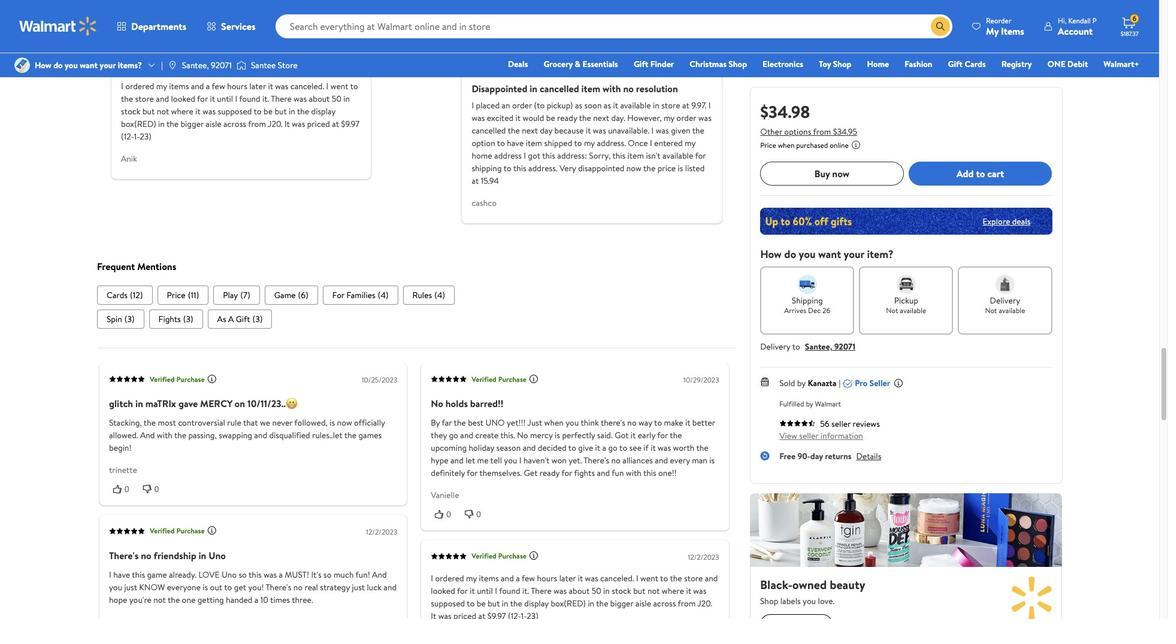 Task type: locate. For each thing, give the bounding box(es) containing it.
across for i ordered my items and a few hours later it was canceled. i went to the store and looked for it until i found it. there was about 50 in stock but not where it was supposed to be but in the display box(red) in the bigger aisle across from j20. it was priced at $9.97 (12-1-23)
[[223, 118, 246, 130]]

list containing cards
[[97, 286, 736, 305]]

(4) right 'rules'
[[434, 289, 445, 301]]

items for i ordered my items and a few hours later it was canceled. i went to the store and looked for it until i found it. there was about 50 in stock but not where it was supposed to be but in the display box(red) in the bigger aisle across from j20. it was priced at $9.97 (12-1-23)
[[169, 80, 189, 92]]

1 vertical spatial where
[[662, 585, 684, 597]]

shop right christmas on the top
[[729, 58, 747, 70]]

gift inside "link"
[[634, 58, 649, 70]]

1 horizontal spatial as
[[604, 99, 611, 111]]

list item containing price
[[157, 286, 208, 305]]

yet!!!
[[507, 417, 526, 429]]

aisle inside i ordered my items and a few hours later it was canceled. i went to the store and looked for it until i found it. there was about 50 in stock but not where it was supposed to be but in the display box(red) in the bigger aisle across from j20. it was priced at $9.97 (12-1-23)
[[206, 118, 221, 130]]

ready up because
[[557, 112, 577, 124]]

92071 down 'services' popup button
[[211, 59, 232, 71]]

2 so from the left
[[323, 569, 331, 581]]

0 vertical spatial found
[[239, 92, 260, 104]]

few inside i ordered my items and a few hours later it was canceled. i went to the store and looked for it until i found it. there was about 50 in stock but not where it was supposed to be but in the display box(red) in the bigger aisle across from j20. it was priced at $9.97 (12-1-23)
[[212, 80, 225, 92]]

it. for i ordered my items and a few hours later it was canceled. i went to the store and looked for it until i found it. there was about 50 in stock but not where it was supposed to be but in the display box(red) in the bigger aisle across from j20. it was priced at $9.97  (12-1-23)
[[522, 585, 529, 597]]

went inside i ordered my items and a few hours later it was canceled. i went to the store and looked for it until i found it. there was about 50 in stock but not where it was supposed to be but in the display box(red) in the bigger aisle across from j20. it was priced at $9.97  (12-1-23)
[[640, 572, 658, 584]]

1 horizontal spatial 1-
[[521, 610, 527, 620]]

stock inside i ordered my items and a few hours later it was canceled. i went to the store and looked for it until i found it. there was about 50 in stock but not where it was supposed to be but in the display box(red) in the bigger aisle across from j20. it was priced at $9.97  (12-1-23)
[[612, 585, 631, 597]]

0 horizontal spatial later
[[249, 80, 266, 92]]

1 vertical spatial have
[[113, 569, 130, 581]]

items?
[[118, 59, 142, 71]]

frequent
[[97, 260, 135, 273]]

later inside i ordered my items and a few hours later it was canceled. i went to the store and looked for it until i found it. there was about 50 in stock but not where it was supposed to be but in the display box(red) in the bigger aisle across from j20. it was priced at $9.97 (12-1-23)
[[249, 80, 266, 92]]

1 horizontal spatial  image
[[168, 61, 177, 70]]

$9.97 inside i ordered my items and a few hours later it was canceled. i went to the store and looked for it until i found it. there was about 50 in stock but not where it was supposed to be but in the display box(red) in the bigger aisle across from j20. it was priced at $9.97  (12-1-23)
[[487, 610, 506, 620]]

my inside i ordered my items and a few hours later it was canceled. i went to the store and looked for it until i found it. there was about 50 in stock but not where it was supposed to be but in the display box(red) in the bigger aisle across from j20. it was priced at $9.97 (12-1-23)
[[156, 80, 167, 92]]

price when purchased online
[[761, 140, 849, 150]]

canceled. inside i ordered my items and a few hours later it was canceled. i went to the store and looked for it until i found it. there was about 50 in stock but not where it was supposed to be but in the display box(red) in the bigger aisle across from j20. it was priced at $9.97 (12-1-23)
[[290, 80, 324, 92]]

box(red)
[[121, 118, 156, 130], [551, 598, 586, 610]]

holiday
[[469, 442, 494, 454]]

0 vertical spatial looked
[[171, 92, 195, 104]]

with down most
[[157, 430, 172, 442]]

found for i ordered my items and a few hours later it was canceled. i went to the store and looked for it until i found it. there was about 50 in stock but not where it was supposed to be but in the display box(red) in the bigger aisle across from j20. it was priced at $9.97  (12-1-23)
[[499, 585, 520, 597]]

when up mercy
[[544, 417, 564, 429]]

23) for i ordered my items and a few hours later it was canceled. i went to the store and looked for it until i found it. there was about 50 in stock but not where it was supposed to be but in the display box(red) in the bigger aisle across from j20. it was priced at $9.97 (12-1-23)
[[140, 130, 151, 142]]

next down soon
[[593, 112, 609, 124]]

cards left (12) in the left of the page
[[106, 289, 127, 301]]

just up you're
[[124, 581, 137, 593]]

where
[[171, 105, 193, 117], [662, 585, 684, 597]]

gave
[[178, 397, 198, 410]]

looked inside i ordered my items and a few hours later it was canceled. i went to the store and looked for it until i found it. there was about 50 in stock but not where it was supposed to be but in the display box(red) in the bigger aisle across from j20. it was priced at $9.97 (12-1-23)
[[171, 92, 195, 104]]

intent image for pickup image
[[897, 275, 916, 294]]

have inside i have this game already. love uno so this was a must! it's so much fun! and you just know everyone is out to get you! there's no real strategy just luck and hope you're not the one getting handed a  10 times three.
[[113, 569, 130, 581]]

is left the out
[[202, 581, 208, 593]]

1 shop from the left
[[729, 58, 747, 70]]

there's inside i have this game already. love uno so this was a must! it's so much fun! and you just know everyone is out to get you! there's no real strategy just luck and hope you're not the one getting handed a  10 times three.
[[265, 581, 291, 593]]

do for how do you want your items?
[[53, 59, 63, 71]]

aisle for i ordered my items and a few hours later it was canceled. i went to the store and looked for it until i found it. there was about 50 in stock but not where it was supposed to be but in the display box(red) in the bigger aisle across from j20. it was priced at $9.97 (12-1-23)
[[206, 118, 221, 130]]

 image
[[237, 59, 246, 71]]

bigger for i ordered my items and a few hours later it was canceled. i went to the store and looked for it until i found it. there was about 50 in stock but not where it was supposed to be but in the display box(red) in the bigger aisle across from j20. it was priced at $9.97 (12-1-23)
[[180, 118, 204, 130]]

0 vertical spatial it
[[284, 118, 290, 130]]

you
[[65, 59, 78, 71], [799, 247, 816, 262], [566, 417, 579, 429], [504, 455, 517, 467], [109, 581, 122, 593]]

0 vertical spatial address.
[[597, 137, 626, 149]]

want for item?
[[819, 247, 842, 262]]

no left resolution
[[623, 82, 634, 95]]

this right got
[[542, 149, 555, 161]]

be for i ordered my items and a few hours later it was canceled. i went to the store and looked for it until i found it. there was about 50 in stock but not where it was supposed to be but in the display box(red) in the bigger aisle across from j20. it was priced at $9.97  (12-1-23)
[[477, 598, 486, 610]]

with inside stacking, the most controversial rule that we never followed, is now officially allowed. and with the passing, swapping and disqualified rules..let the games begin!
[[157, 430, 172, 442]]

your left item?
[[844, 247, 865, 262]]

ready inside by far the best uno yet!!! just when you think there's no way to make it better they go and create this.  no mercy is perfectly said. got it early for the upcoming holiday season and decided to give it a go to see if it was worth the hype and let me tell you i haven't won yet. there's no alliances and every man is definitely for themselves. get ready for fights and fun with this one!!
[[540, 467, 560, 479]]

gift left "finder"
[[634, 58, 649, 70]]

available down entered
[[663, 149, 693, 161]]

0 vertical spatial with
[[603, 82, 621, 95]]

by right sold
[[798, 378, 806, 390]]

0 vertical spatial items
[[169, 80, 189, 92]]

already.
[[169, 569, 196, 581]]

search icon image
[[936, 22, 946, 31]]

know
[[139, 581, 165, 593]]

item up soon
[[581, 82, 600, 95]]

with down essentials
[[603, 82, 621, 95]]

50 inside i ordered my items and a few hours later it was canceled. i went to the store and looked for it until i found it. there was about 50 in stock but not where it was supposed to be but in the display box(red) in the bigger aisle across from j20. it was priced at $9.97 (12-1-23)
[[332, 92, 341, 104]]

your for items?
[[100, 59, 116, 71]]

1 horizontal spatial (3)
[[183, 313, 193, 325]]

is right price
[[678, 162, 683, 174]]

one
[[1048, 58, 1066, 70]]

price (11)
[[167, 289, 199, 301]]

1 horizontal spatial cancelled
[[540, 82, 579, 95]]

now inside disappointed in cancelled item with no resolution i placed an order (to pickup) as soon as it available in store at 9.97.  i was excited it would be ready the next day. however, my order was cancelled the next day because it was unavailable. i was given the option to have item shipped to my address. once i entered my home address i got this address: sorry, this item isn't available for shipping to this address. very disappointed now the price is listed at 15.94
[[626, 162, 642, 174]]

available up however,
[[620, 99, 651, 111]]

helpful left negative
[[485, 13, 515, 26]]

1 horizontal spatial items
[[479, 572, 499, 584]]

but
[[142, 105, 154, 117], [274, 105, 287, 117], [633, 585, 645, 597], [488, 598, 500, 610]]

(12-
[[121, 130, 134, 142], [508, 610, 521, 620]]

game (6)
[[274, 289, 308, 301]]

50 inside i ordered my items and a few hours later it was canceled. i went to the store and looked for it until i found it. there was about 50 in stock but not where it was supposed to be but in the display box(red) in the bigger aisle across from j20. it was priced at $9.97  (12-1-23)
[[592, 585, 601, 597]]

1 horizontal spatial where
[[662, 585, 684, 597]]

1 vertical spatial 23)
[[527, 610, 538, 620]]

0 vertical spatial |
[[161, 59, 163, 71]]

1 vertical spatial how
[[761, 247, 782, 262]]

disqualified
[[269, 430, 310, 442]]

display for i ordered my items and a few hours later it was canceled. i went to the store and looked for it until i found it. there was about 50 in stock but not where it was supposed to be but in the display box(red) in the bigger aisle across from j20. it was priced at $9.97  (12-1-23)
[[524, 598, 549, 610]]

rules (4)
[[412, 289, 445, 301]]

0 horizontal spatial next
[[522, 124, 538, 136]]

with down alliances
[[626, 467, 641, 479]]

1 horizontal spatial 12/2/2023
[[688, 552, 719, 562]]

was inside by far the best uno yet!!! just when you think there's no way to make it better they go and create this.  no mercy is perfectly said. got it early for the upcoming holiday season and decided to give it a go to see if it was worth the hype and let me tell you i haven't won yet. there's no alliances and every man is definitely for themselves. get ready for fights and fun with this one!!
[[658, 442, 671, 454]]

online
[[830, 140, 849, 150]]

available inside pickup not available
[[900, 306, 927, 316]]

j20. inside i ordered my items and a few hours later it was canceled. i went to the store and looked for it until i found it. there was about 50 in stock but not where it was supposed to be but in the display box(red) in the bigger aisle across from j20. it was priced at $9.97  (12-1-23)
[[697, 598, 712, 610]]

bigger inside i ordered my items and a few hours later it was canceled. i went to the store and looked for it until i found it. there was about 50 in stock but not where it was supposed to be but in the display box(red) in the bigger aisle across from j20. it was priced at $9.97 (12-1-23)
[[180, 118, 204, 130]]

0 horizontal spatial item
[[526, 137, 542, 149]]

across
[[223, 118, 246, 130], [653, 598, 676, 610]]

order up the given
[[676, 112, 696, 124]]

(12)
[[130, 289, 143, 301]]

address:
[[557, 149, 587, 161]]

0 horizontal spatial with
[[157, 430, 172, 442]]

2 just from the left
[[352, 581, 365, 593]]

next down 'would'
[[522, 124, 538, 136]]

looked for i ordered my items and a few hours later it was canceled. i went to the store and looked for it until i found it. there was about 50 in stock but not where it was supposed to be but in the display box(red) in the bigger aisle across from j20. it was priced at $9.97 (12-1-23)
[[171, 92, 195, 104]]

there for i ordered my items and a few hours later it was canceled. i went to the store and looked for it until i found it. there was about 50 in stock but not where it was supposed to be but in the display box(red) in the bigger aisle across from j20. it was priced at $9.97 (12-1-23)
[[271, 92, 292, 104]]

delivery not available
[[985, 295, 1026, 316]]

priced inside i ordered my items and a few hours later it was canceled. i went to the store and looked for it until i found it. there was about 50 in stock but not where it was supposed to be but in the display box(red) in the bigger aisle across from j20. it was priced at $9.97  (12-1-23)
[[453, 610, 476, 620]]

not down intent image for pickup
[[887, 306, 899, 316]]

items inside i ordered my items and a few hours later it was canceled. i went to the store and looked for it until i found it. there was about 50 in stock but not where it was supposed to be but in the display box(red) in the bigger aisle across from j20. it was priced at $9.97  (12-1-23)
[[479, 572, 499, 584]]

strategy
[[320, 581, 350, 593]]

verified purchase information image up love at the left of page
[[207, 526, 216, 535]]

0 horizontal spatial priced
[[307, 118, 330, 130]]

1 vertical spatial went
[[640, 572, 658, 584]]

and inside i have this game already. love uno so this was a must! it's so much fun! and you just know everyone is out to get you! there's no real strategy just luck and hope you're not the one getting handed a  10 times three.
[[383, 581, 397, 593]]

| right "items?"
[[161, 59, 163, 71]]

2 horizontal spatial now
[[833, 167, 850, 180]]

gift right fashion
[[948, 58, 963, 70]]

shop for toy shop
[[833, 58, 852, 70]]

verified purchase for verified purchase information image
[[472, 374, 526, 384]]

0 horizontal spatial want
[[80, 59, 98, 71]]

ordered for i ordered my items and a few hours later it was canceled. i went to the store and looked for it until i found it. there was about 50 in stock but not where it was supposed to be but in the display box(red) in the bigger aisle across from j20. it was priced at $9.97  (12-1-23)
[[435, 572, 464, 584]]

(3) right spin
[[124, 313, 134, 325]]

delivery down intent image for delivery
[[990, 295, 1021, 307]]

gift right a
[[236, 313, 250, 325]]

gift for gift finder
[[634, 58, 649, 70]]

1 review from the left
[[201, 13, 228, 26]]

canceled. inside i ordered my items and a few hours later it was canceled. i went to the store and looked for it until i found it. there was about 50 in stock but not where it was supposed to be but in the display box(red) in the bigger aisle across from j20. it was priced at $9.97  (12-1-23)
[[600, 572, 634, 584]]

1 vertical spatial uno
[[221, 569, 236, 581]]

list item containing for families
[[323, 286, 398, 305]]

it
[[268, 80, 273, 92], [210, 92, 215, 104], [613, 99, 618, 111], [195, 105, 200, 117], [515, 112, 521, 124], [586, 124, 591, 136], [685, 417, 690, 429], [631, 430, 636, 442], [595, 442, 600, 454], [651, 442, 656, 454], [578, 572, 583, 584], [470, 585, 475, 597], [686, 585, 691, 597]]

hours inside i ordered my items and a few hours later it was canceled. i went to the store and looked for it until i found it. there was about 50 in stock but not where it was supposed to be but in the display box(red) in the bigger aisle across from j20. it was priced at $9.97  (12-1-23)
[[537, 572, 557, 584]]

0
[[124, 485, 129, 494], [154, 485, 159, 494], [446, 510, 451, 519], [476, 510, 481, 519]]

cancelled up pickup)
[[540, 82, 579, 95]]

0 vertical spatial $9.97
[[341, 118, 359, 130]]

0 horizontal spatial as
[[575, 99, 582, 111]]

aisle inside i ordered my items and a few hours later it was canceled. i went to the store and looked for it until i found it. there was about 50 in stock but not where it was supposed to be but in the display box(red) in the bigger aisle across from j20. it was priced at $9.97  (12-1-23)
[[635, 598, 651, 610]]

0 vertical spatial hours
[[227, 80, 247, 92]]

my
[[156, 80, 167, 92], [664, 112, 674, 124], [584, 137, 595, 149], [685, 137, 696, 149], [466, 572, 477, 584]]

now right the buy
[[833, 167, 850, 180]]

there for i ordered my items and a few hours later it was canceled. i went to the store and looked for it until i found it. there was about 50 in stock but not where it was supposed to be but in the display box(red) in the bigger aisle across from j20. it was priced at $9.97  (12-1-23)
[[531, 585, 552, 597]]

$9.97 for i ordered my items and a few hours later it was canceled. i went to the store and looked for it until i found it. there was about 50 in stock but not where it was supposed to be but in the display box(red) in the bigger aisle across from j20. it was priced at $9.97  (12-1-23)
[[487, 610, 506, 620]]

with inside disappointed in cancelled item with no resolution i placed an order (to pickup) as soon as it available in store at 9.97.  i was excited it would be ready the next day. however, my order was cancelled the next day because it was unavailable. i was given the option to have item shipped to my address. once i entered my home address i got this address: sorry, this item isn't available for shipping to this address. very disappointed now the price is listed at 15.94
[[603, 82, 621, 95]]

looked inside i ordered my items and a few hours later it was canceled. i went to the store and looked for it until i found it. there was about 50 in stock but not where it was supposed to be but in the display box(red) in the bigger aisle across from j20. it was priced at $9.97  (12-1-23)
[[431, 585, 455, 597]]

1 vertical spatial ready
[[540, 467, 560, 479]]

you up the hope
[[109, 581, 122, 593]]

90-
[[798, 451, 811, 463]]

0 vertical spatial aisle
[[206, 118, 221, 130]]

0 vertical spatial go
[[449, 430, 458, 442]]

0 vertical spatial have
[[507, 137, 524, 149]]

hours for i ordered my items and a few hours later it was canceled. i went to the store and looked for it until i found it. there was about 50 in stock but not where it was supposed to be but in the display box(red) in the bigger aisle across from j20. it was priced at $9.97  (12-1-23)
[[537, 572, 557, 584]]

there inside i ordered my items and a few hours later it was canceled. i went to the store and looked for it until i found it. there was about 50 in stock but not where it was supposed to be but in the display box(red) in the bigger aisle across from j20. it was priced at $9.97  (12-1-23)
[[531, 585, 552, 597]]

most for most helpful negative review
[[462, 13, 483, 26]]

be for i ordered my items and a few hours later it was canceled. i went to the store and looked for it until i found it. there was about 50 in stock but not where it was supposed to be but in the display box(red) in the bigger aisle across from j20. it was priced at $9.97 (12-1-23)
[[263, 105, 272, 117]]

now down once
[[626, 162, 642, 174]]

play
[[223, 289, 238, 301]]

gift
[[634, 58, 649, 70], [948, 58, 963, 70], [236, 313, 250, 325]]

delivery for not
[[990, 295, 1021, 307]]

verified purchase for verified purchase information icon associated with mercy
[[150, 374, 204, 384]]

yet.
[[569, 455, 582, 467]]

2 most from the left
[[462, 13, 483, 26]]

there's up the times at the left bottom of page
[[265, 581, 291, 593]]

0 vertical spatial cancelled
[[540, 82, 579, 95]]

0 horizontal spatial order
[[512, 99, 532, 111]]

supposed inside i ordered my items and a few hours later it was canceled. i went to the store and looked for it until i found it. there was about 50 in stock but not where it was supposed to be but in the display box(red) in the bigger aisle across from j20. it was priced at $9.97  (12-1-23)
[[431, 598, 465, 610]]

j20. for i ordered my items and a few hours later it was canceled. i went to the store and looked for it until i found it. there was about 50 in stock but not where it was supposed to be but in the display box(red) in the bigger aisle across from j20. it was priced at $9.97 (12-1-23)
[[268, 118, 282, 130]]

23) inside i ordered my items and a few hours later it was canceled. i went to the store and looked for it until i found it. there was about 50 in stock but not where it was supposed to be but in the display box(red) in the bigger aisle across from j20. it was priced at $9.97 (12-1-23)
[[140, 130, 151, 142]]

would
[[523, 112, 544, 124]]

1- inside i ordered my items and a few hours later it was canceled. i went to the store and looked for it until i found it. there was about 50 in stock but not where it was supposed to be but in the display box(red) in the bigger aisle across from j20. it was priced at $9.97 (12-1-23)
[[134, 130, 140, 142]]

you up perfectly
[[566, 417, 579, 429]]

times
[[270, 594, 290, 606]]

0 horizontal spatial where
[[171, 105, 193, 117]]

verified purchase for bottommost verified purchase information icon
[[472, 551, 526, 561]]

supposed inside i ordered my items and a few hours later it was canceled. i went to the store and looked for it until i found it. there was about 50 in stock but not where it was supposed to be but in the display box(red) in the bigger aisle across from j20. it was priced at $9.97 (12-1-23)
[[218, 105, 252, 117]]

(12- inside i ordered my items and a few hours later it was canceled. i went to the store and looked for it until i found it. there was about 50 in stock but not where it was supposed to be but in the display box(red) in the bigger aisle across from j20. it was priced at $9.97 (12-1-23)
[[121, 130, 134, 142]]

j20. inside i ordered my items and a few hours later it was canceled. i went to the store and looked for it until i found it. there was about 50 in stock but not where it was supposed to be but in the display box(red) in the bigger aisle across from j20. it was priced at $9.97 (12-1-23)
[[268, 118, 282, 130]]

at inside i ordered my items and a few hours later it was canceled. i went to the store and looked for it until i found it. there was about 50 in stock but not where it was supposed to be but in the display box(red) in the bigger aisle across from j20. it was priced at $9.97  (12-1-23)
[[478, 610, 485, 620]]

0 vertical spatial and
[[140, 430, 155, 442]]

be inside i ordered my items and a few hours later it was canceled. i went to the store and looked for it until i found it. there was about 50 in stock but not where it was supposed to be but in the display box(red) in the bigger aisle across from j20. it was priced at $9.97  (12-1-23)
[[477, 598, 486, 610]]

fashion
[[905, 58, 933, 70]]

price for price (11)
[[167, 289, 185, 301]]

go down said.
[[608, 442, 618, 454]]

1 horizontal spatial most
[[462, 13, 483, 26]]

for families (4)
[[332, 289, 388, 301]]

address. up sorry,
[[597, 137, 626, 149]]

1 list from the top
[[97, 286, 736, 305]]

50 for i ordered my items and a few hours later it was canceled. i went to the store and looked for it until i found it. there was about 50 in stock but not where it was supposed to be but in the display box(red) in the bigger aisle across from j20. it was priced at $9.97  (12-1-23)
[[592, 585, 601, 597]]

1 vertical spatial ordered
[[435, 572, 464, 584]]

want left "items?"
[[80, 59, 98, 71]]

1 vertical spatial |
[[839, 378, 841, 390]]

0 horizontal spatial ordered
[[125, 80, 154, 92]]

1 not from the left
[[887, 306, 899, 316]]

love
[[198, 569, 219, 581]]

1 vertical spatial 1-
[[521, 610, 527, 620]]

hype
[[431, 455, 448, 467]]

| right kanazta on the right
[[839, 378, 841, 390]]

until
[[217, 92, 233, 104], [477, 585, 493, 597]]

1- for i ordered my items and a few hours later it was canceled. i went to the store and looked for it until i found it. there was about 50 in stock but not where it was supposed to be but in the display box(red) in the bigger aisle across from j20. it was priced at $9.97  (12-1-23)
[[521, 610, 527, 620]]

man
[[692, 455, 707, 467]]

23) inside i ordered my items and a few hours later it was canceled. i went to the store and looked for it until i found it. there was about 50 in stock but not where it was supposed to be but in the display box(red) in the bigger aisle across from j20. it was priced at $9.97  (12-1-23)
[[527, 610, 538, 620]]

you inside i have this game already. love uno so this was a must! it's so much fun! and you just know everyone is out to get you! there's no real strategy just luck and hope you're not the one getting handed a  10 times three.
[[109, 581, 122, 593]]

 image
[[14, 58, 30, 73], [168, 61, 177, 70]]

begin!
[[109, 442, 131, 454]]

create
[[475, 430, 498, 442]]

2 shop from the left
[[833, 58, 852, 70]]

1 horizontal spatial helpful
[[485, 13, 515, 26]]

went inside i ordered my items and a few hours later it was canceled. i went to the store and looked for it until i found it. there was about 50 in stock but not where it was supposed to be but in the display box(red) in the bigger aisle across from j20. it was priced at $9.97 (12-1-23)
[[330, 80, 348, 92]]

vanielle
[[431, 489, 459, 501]]

2 horizontal spatial with
[[626, 467, 641, 479]]

review right "positive"
[[201, 13, 228, 26]]

glitch
[[109, 397, 133, 410]]

2 not from the left
[[985, 306, 998, 316]]

where for i ordered my items and a few hours later it was canceled. i went to the store and looked for it until i found it. there was about 50 in stock but not where it was supposed to be but in the display box(red) in the bigger aisle across from j20. it was priced at $9.97 (12-1-23)
[[171, 105, 193, 117]]

controversial
[[178, 417, 225, 429]]

1 (3) from the left
[[124, 313, 134, 325]]

1 horizontal spatial 23)
[[527, 610, 538, 620]]

no inside disappointed in cancelled item with no resolution i placed an order (to pickup) as soon as it available in store at 9.97.  i was excited it would be ready the next day. however, my order was cancelled the next day because it was unavailable. i was given the option to have item shipped to my address. once i entered my home address i got this address: sorry, this item isn't available for shipping to this address. very disappointed now the price is listed at 15.94
[[623, 82, 634, 95]]

no holds barred!!
[[431, 397, 503, 410]]

games
[[358, 430, 382, 442]]

do down walmart image
[[53, 59, 63, 71]]

2 list from the top
[[97, 310, 736, 329]]

do for how do you want your item?
[[785, 247, 797, 262]]

is up rules..let
[[330, 417, 335, 429]]

delivery inside delivery not available
[[990, 295, 1021, 307]]

it. for i ordered my items and a few hours later it was canceled. i went to the store and looked for it until i found it. there was about 50 in stock but not where it was supposed to be but in the display box(red) in the bigger aisle across from j20. it was priced at $9.97 (12-1-23)
[[262, 92, 269, 104]]

free
[[780, 451, 796, 463]]

so right it's
[[323, 569, 331, 581]]

and up luck
[[372, 569, 387, 581]]

priced inside i ordered my items and a few hours later it was canceled. i went to the store and looked for it until i found it. there was about 50 in stock but not where it was supposed to be but in the display box(red) in the bigger aisle across from j20. it was priced at $9.97 (12-1-23)
[[307, 118, 330, 130]]

priced for i ordered my items and a few hours later it was canceled. i went to the store and looked for it until i found it. there was about 50 in stock but not where it was supposed to be but in the display box(red) in the bigger aisle across from j20. it was priced at $9.97  (12-1-23)
[[453, 610, 476, 620]]

Search search field
[[275, 14, 953, 38]]

allowed.
[[109, 430, 138, 442]]

and right the allowed.
[[140, 430, 155, 442]]

ready down won
[[540, 467, 560, 479]]

stock for i ordered my items and a few hours later it was canceled. i went to the store and looked for it until i found it. there was about 50 in stock but not where it was supposed to be but in the display box(red) in the bigger aisle across from j20. it was priced at $9.97  (12-1-23)
[[612, 585, 631, 597]]

list item containing rules
[[403, 286, 455, 305]]

1 vertical spatial stock
[[612, 585, 631, 597]]

1 vertical spatial want
[[819, 247, 842, 262]]

be inside disappointed in cancelled item with no resolution i placed an order (to pickup) as soon as it available in store at 9.97.  i was excited it would be ready the next day. however, my order was cancelled the next day because it was unavailable. i was given the option to have item shipped to my address. once i entered my home address i got this address: sorry, this item isn't available for shipping to this address. very disappointed now the price is listed at 15.94
[[546, 112, 555, 124]]

delivery for to
[[761, 341, 791, 353]]

review right negative
[[555, 13, 582, 26]]

one debit
[[1048, 58, 1089, 70]]

price inside list item
[[167, 289, 185, 301]]

0 vertical spatial bigger
[[180, 118, 204, 130]]

store
[[278, 59, 298, 71]]

and
[[140, 430, 155, 442], [372, 569, 387, 581]]

once
[[628, 137, 648, 149]]

0 horizontal spatial there
[[271, 92, 292, 104]]

when down options
[[778, 140, 795, 150]]

options
[[785, 126, 812, 138]]

1 vertical spatial (12-
[[508, 610, 521, 620]]

1 vertical spatial order
[[676, 112, 696, 124]]

at inside i ordered my items and a few hours later it was canceled. i went to the store and looked for it until i found it. there was about 50 in stock but not where it was supposed to be but in the display box(red) in the bigger aisle across from j20. it was priced at $9.97 (12-1-23)
[[332, 118, 339, 130]]

0 vertical spatial later
[[249, 80, 266, 92]]

be inside i ordered my items and a few hours later it was canceled. i went to the store and looked for it until i found it. there was about 50 in stock but not where it was supposed to be but in the display box(red) in the bigger aisle across from j20. it was priced at $9.97 (12-1-23)
[[263, 105, 272, 117]]

2 review from the left
[[555, 13, 582, 26]]

0 vertical spatial by
[[798, 378, 806, 390]]

not inside i ordered my items and a few hours later it was canceled. i went to the store and looked for it until i found it. there was about 50 in stock but not where it was supposed to be but in the display box(red) in the bigger aisle across from j20. it was priced at $9.97 (12-1-23)
[[156, 105, 169, 117]]

seller down 4.375 stars out of 5, based on 56 seller reviews element
[[800, 430, 819, 442]]

ordered inside i ordered my items and a few hours later it was canceled. i went to the store and looked for it until i found it. there was about 50 in stock but not where it was supposed to be but in the display box(red) in the bigger aisle across from j20. it was priced at $9.97 (12-1-23)
[[125, 80, 154, 92]]

50 for i ordered my items and a few hours later it was canceled. i went to the store and looked for it until i found it. there was about 50 in stock but not where it was supposed to be but in the display box(red) in the bigger aisle across from j20. it was priced at $9.97 (12-1-23)
[[332, 92, 341, 104]]

your left "items?"
[[100, 59, 116, 71]]

store inside i ordered my items and a few hours later it was canceled. i went to the store and looked for it until i found it. there was about 50 in stock but not where it was supposed to be but in the display box(red) in the bigger aisle across from j20. it was priced at $9.97  (12-1-23)
[[684, 572, 703, 584]]

verified purchase information image
[[529, 374, 538, 384]]

officially
[[354, 417, 385, 429]]

canceled. for i ordered my items and a few hours later it was canceled. i went to the store and looked for it until i found it. there was about 50 in stock but not where it was supposed to be but in the display box(red) in the bigger aisle across from j20. it was priced at $9.97 (12-1-23)
[[290, 80, 324, 92]]

not down intent image for delivery
[[985, 306, 998, 316]]

to inside i have this game already. love uno so this was a must! it's so much fun! and you just know everyone is out to get you! there's no real strategy just luck and hope you're not the one getting handed a  10 times three.
[[224, 581, 232, 593]]

0 horizontal spatial few
[[212, 80, 225, 92]]

1 horizontal spatial with
[[603, 82, 621, 95]]

worth
[[673, 442, 694, 454]]

no up fun
[[611, 455, 621, 467]]

6
[[1133, 13, 1137, 23]]

1 helpful from the left
[[135, 13, 164, 26]]

1 vertical spatial no
[[517, 430, 528, 442]]

 image for santee, 92071
[[168, 61, 177, 70]]

shop
[[729, 58, 747, 70], [833, 58, 852, 70]]

santee, down "positive"
[[182, 59, 209, 71]]

1 horizontal spatial there
[[531, 585, 552, 597]]

go
[[449, 430, 458, 442], [608, 442, 618, 454]]

helpful for positive
[[135, 13, 164, 26]]

later
[[249, 80, 266, 92], [559, 572, 576, 584]]

until inside i ordered my items and a few hours later it was canceled. i went to the store and looked for it until i found it. there was about 50 in stock but not where it was supposed to be but in the display box(red) in the bigger aisle across from j20. it was priced at $9.97 (12-1-23)
[[217, 92, 233, 104]]

1 horizontal spatial stock
[[612, 585, 631, 597]]

0 vertical spatial until
[[217, 92, 233, 104]]

(3) right a
[[252, 313, 262, 325]]

1 vertical spatial found
[[499, 585, 520, 597]]

1 vertical spatial 92071
[[835, 341, 856, 353]]

seller right 56
[[832, 418, 851, 430]]

rule
[[227, 417, 241, 429]]

0 vertical spatial there's
[[584, 455, 609, 467]]

1 vertical spatial items
[[479, 572, 499, 584]]

not for i ordered my items and a few hours later it was canceled. i went to the store and looked for it until i found it. there was about 50 in stock but not where it was supposed to be but in the display box(red) in the bigger aisle across from j20. it was priced at $9.97 (12-1-23)
[[156, 105, 169, 117]]

my inside i ordered my items and a few hours later it was canceled. i went to the store and looked for it until i found it. there was about 50 in stock but not where it was supposed to be but in the display box(red) in the bigger aisle across from j20. it was priced at $9.97  (12-1-23)
[[466, 572, 477, 584]]

the
[[121, 92, 133, 104], [297, 105, 309, 117], [579, 112, 591, 124], [166, 118, 178, 130], [508, 124, 520, 136], [692, 124, 704, 136], [643, 162, 655, 174], [143, 417, 156, 429], [454, 417, 466, 429], [174, 430, 186, 442], [344, 430, 356, 442], [670, 430, 682, 442], [696, 442, 708, 454], [670, 572, 682, 584], [168, 594, 180, 606], [510, 598, 522, 610], [596, 598, 608, 610]]

electronics link
[[758, 58, 809, 71]]

won
[[551, 455, 567, 467]]

cards left registry link
[[965, 58, 986, 70]]

0 horizontal spatial 50
[[332, 92, 341, 104]]

disappointed
[[578, 162, 624, 174]]

0 horizontal spatial  image
[[14, 58, 30, 73]]

followed,
[[294, 417, 328, 429]]

across inside i ordered my items and a few hours later it was canceled. i went to the store and looked for it until i found it. there was about 50 in stock but not where it was supposed to be but in the display box(red) in the bigger aisle across from j20. it was priced at $9.97 (12-1-23)
[[223, 118, 246, 130]]

santee,
[[182, 59, 209, 71], [805, 341, 833, 353]]

is inside disappointed in cancelled item with no resolution i placed an order (to pickup) as soon as it available in store at 9.97.  i was excited it would be ready the next day. however, my order was cancelled the next day because it was unavailable. i was given the option to have item shipped to my address. once i entered my home address i got this address: sorry, this item isn't available for shipping to this address. very disappointed now the price is listed at 15.94
[[678, 162, 683, 174]]

0 horizontal spatial most
[[111, 13, 132, 26]]

most helpful positive review
[[111, 13, 228, 26]]

about
[[309, 92, 330, 104], [569, 585, 590, 597]]

not inside delivery not available
[[985, 306, 998, 316]]

by right the "fulfilled"
[[806, 399, 814, 409]]

not for delivery
[[985, 306, 998, 316]]

$9.97 for i ordered my items and a few hours later it was canceled. i went to the store and looked for it until i found it. there was about 50 in stock but not where it was supposed to be but in the display box(red) in the bigger aisle across from j20. it was priced at $9.97 (12-1-23)
[[341, 118, 359, 130]]

1- for i ordered my items and a few hours later it was canceled. i went to the store and looked for it until i found it. there was about 50 in stock but not where it was supposed to be but in the display box(red) in the bigger aisle across from j20. it was priced at $9.97 (12-1-23)
[[134, 130, 140, 142]]

1 horizontal spatial review
[[555, 13, 582, 26]]

2 vertical spatial item
[[628, 149, 644, 161]]

1 horizontal spatial price
[[761, 140, 777, 150]]

1- inside i ordered my items and a few hours later it was canceled. i went to the store and looked for it until i found it. there was about 50 in stock but not where it was supposed to be but in the display box(red) in the bigger aisle across from j20. it was priced at $9.97  (12-1-23)
[[521, 610, 527, 620]]

day down view seller information
[[811, 451, 823, 463]]

isn't
[[646, 149, 661, 161]]

92071 up pro at the bottom right of page
[[835, 341, 856, 353]]

no down the yet!!! on the bottom of page
[[517, 430, 528, 442]]

box(red) inside i ordered my items and a few hours later it was canceled. i went to the store and looked for it until i found it. there was about 50 in stock but not where it was supposed to be but in the display box(red) in the bigger aisle across from j20. it was priced at $9.97  (12-1-23)
[[551, 598, 586, 610]]

now up rules..let
[[337, 417, 352, 429]]

how for how do you want your item?
[[761, 247, 782, 262]]

found for i ordered my items and a few hours later it was canceled. i went to the store and looked for it until i found it. there was about 50 in stock but not where it was supposed to be but in the display box(red) in the bigger aisle across from j20. it was priced at $9.97 (12-1-23)
[[239, 92, 260, 104]]

1 horizontal spatial be
[[477, 598, 486, 610]]

this up you!
[[248, 569, 261, 581]]

1 horizontal spatial seller
[[832, 418, 851, 430]]

is inside i have this game already. love uno so this was a must! it's so much fun! and you just know everyone is out to get you! there's no real strategy just luck and hope you're not the one getting handed a  10 times three.
[[202, 581, 208, 593]]

not inside pickup not available
[[887, 306, 899, 316]]

1 vertical spatial price
[[167, 289, 185, 301]]

grocery & essentials
[[544, 58, 618, 70]]

gift cards link
[[943, 58, 992, 71]]

stock inside i ordered my items and a few hours later it was canceled. i went to the store and looked for it until i found it. there was about 50 in stock but not where it was supposed to be but in the display box(red) in the bigger aisle across from j20. it was priced at $9.97 (12-1-23)
[[121, 105, 140, 117]]

want left item?
[[819, 247, 842, 262]]

kanazta
[[808, 378, 837, 390]]

0 vertical spatial it.
[[262, 92, 269, 104]]

from inside i ordered my items and a few hours later it was canceled. i went to the store and looked for it until i found it. there was about 50 in stock but not where it was supposed to be but in the display box(red) in the bigger aisle across from j20. it was priced at $9.97  (12-1-23)
[[678, 598, 696, 610]]

not for pickup
[[887, 306, 899, 316]]

review for most helpful positive review
[[201, 13, 228, 26]]

for
[[332, 289, 344, 301]]

just down fun!
[[352, 581, 365, 593]]

(12- inside i ordered my items and a few hours later it was canceled. i went to the store and looked for it until i found it. there was about 50 in stock but not where it was supposed to be but in the display box(red) in the bigger aisle across from j20. it was priced at $9.97  (12-1-23)
[[508, 610, 521, 620]]

(3) right fights
[[183, 313, 193, 325]]

this down alliances
[[643, 467, 656, 479]]

0 horizontal spatial there's
[[109, 549, 138, 562]]

there's up the hope
[[109, 549, 138, 562]]

available down intent image for delivery
[[999, 306, 1026, 316]]

later for i ordered my items and a few hours later it was canceled. i went to the store and looked for it until i found it. there was about 50 in stock but not where it was supposed to be but in the display box(red) in the bigger aisle across from j20. it was priced at $9.97 (12-1-23)
[[249, 80, 266, 92]]

50
[[332, 92, 341, 104], [592, 585, 601, 597]]

went
[[330, 80, 348, 92], [640, 572, 658, 584]]

santee, down dec
[[805, 341, 833, 353]]

debit
[[1068, 58, 1089, 70]]

2 helpful from the left
[[485, 13, 515, 26]]

list item containing cards
[[97, 286, 152, 305]]

2 vertical spatial verified purchase information image
[[529, 551, 538, 561]]

found inside i ordered my items and a few hours later it was canceled. i went to the store and looked for it until i found it. there was about 50 in stock but not where it was supposed to be but in the display box(red) in the bigger aisle across from j20. it was priced at $9.97  (12-1-23)
[[499, 585, 520, 597]]

supposed for i ordered my items and a few hours later it was canceled. i went to the store and looked for it until i found it. there was about 50 in stock but not where it was supposed to be but in the display box(red) in the bigger aisle across from j20. it was priced at $9.97  (12-1-23)
[[431, 598, 465, 610]]

details
[[857, 451, 882, 463]]

box(red) inside i ordered my items and a few hours later it was canceled. i went to the store and looked for it until i found it. there was about 50 in stock but not where it was supposed to be but in the display box(red) in the bigger aisle across from j20. it was priced at $9.97 (12-1-23)
[[121, 118, 156, 130]]

have up address
[[507, 137, 524, 149]]

verified purchase information image up mercy
[[207, 374, 216, 384]]

1 vertical spatial there
[[531, 585, 552, 597]]

play (7)
[[223, 289, 250, 301]]

0 horizontal spatial review
[[201, 13, 228, 26]]

store for i ordered my items and a few hours later it was canceled. i went to the store and looked for it until i found it. there was about 50 in stock but not where it was supposed to be but in the display box(red) in the bigger aisle across from j20. it was priced at $9.97 (12-1-23)
[[135, 92, 154, 104]]

0 horizontal spatial |
[[161, 59, 163, 71]]

do
[[53, 59, 63, 71], [785, 247, 797, 262]]

went for i ordered my items and a few hours later it was canceled. i went to the store and looked for it until i found it. there was about 50 in stock but not where it was supposed to be but in the display box(red) in the bigger aisle across from j20. it was priced at $9.97  (12-1-23)
[[640, 572, 658, 584]]

0 vertical spatial your
[[100, 59, 116, 71]]

helpful left "positive"
[[135, 13, 164, 26]]

1 vertical spatial santee,
[[805, 341, 833, 353]]

(12- for i ordered my items and a few hours later it was canceled. i went to the store and looked for it until i found it. there was about 50 in stock but not where it was supposed to be but in the display box(red) in the bigger aisle across from j20. it was priced at $9.97  (12-1-23)
[[508, 610, 521, 620]]

1 as from the left
[[575, 99, 582, 111]]

 image down walmart image
[[14, 58, 30, 73]]

order right the an
[[512, 99, 532, 111]]

resolution
[[636, 82, 678, 95]]

box(red) for i ordered my items and a few hours later it was canceled. i went to the store and looked for it until i found it. there was about 50 in stock but not where it was supposed to be but in the display box(red) in the bigger aisle across from j20. it was priced at $9.97 (12-1-23)
[[121, 118, 156, 130]]

4.375 stars out of 5, based on 56 seller reviews element
[[780, 420, 816, 427]]

no down the must!
[[293, 581, 302, 593]]

store inside i ordered my items and a few hours later it was canceled. i went to the store and looked for it until i found it. there was about 50 in stock but not where it was supposed to be but in the display box(red) in the bigger aisle across from j20. it was priced at $9.97 (12-1-23)
[[135, 92, 154, 104]]

out
[[210, 581, 222, 593]]

from
[[248, 118, 266, 130], [814, 126, 831, 138], [678, 598, 696, 610]]

no left way
[[627, 417, 637, 429]]

about for i ordered my items and a few hours later it was canceled. i went to the store and looked for it until i found it. there was about 50 in stock but not where it was supposed to be but in the display box(red) in the bigger aisle across from j20. it was priced at $9.97  (12-1-23)
[[569, 585, 590, 597]]

where inside i ordered my items and a few hours later it was canceled. i went to the store and looked for it until i found it. there was about 50 in stock but not where it was supposed to be but in the display box(red) in the bigger aisle across from j20. it was priced at $9.97  (12-1-23)
[[662, 585, 684, 597]]

do up shipping at the top of page
[[785, 247, 797, 262]]

went for i ordered my items and a few hours later it was canceled. i went to the store and looked for it until i found it. there was about 50 in stock but not where it was supposed to be but in the display box(red) in the bigger aisle across from j20. it was priced at $9.97 (12-1-23)
[[330, 80, 348, 92]]

0 vertical spatial box(red)
[[121, 118, 156, 130]]

shop right "toy" at right
[[833, 58, 852, 70]]

1 vertical spatial hours
[[537, 572, 557, 584]]

price down other
[[761, 140, 777, 150]]

available down intent image for pickup
[[900, 306, 927, 316]]

it. inside i ordered my items and a few hours later it was canceled. i went to the store and looked for it until i found it. there was about 50 in stock but not where it was supposed to be but in the display box(red) in the bigger aisle across from j20. it was priced at $9.97 (12-1-23)
[[262, 92, 269, 104]]

uno up get on the left of the page
[[221, 569, 236, 581]]

verified purchase information image
[[207, 374, 216, 384], [207, 526, 216, 535], [529, 551, 538, 561]]

0 horizontal spatial be
[[263, 105, 272, 117]]

stock for i ordered my items and a few hours later it was canceled. i went to the store and looked for it until i found it. there was about 50 in stock but not where it was supposed to be but in the display box(red) in the bigger aisle across from j20. it was priced at $9.97 (12-1-23)
[[121, 105, 140, 117]]

reorder my items
[[986, 15, 1025, 37]]

fights
[[574, 467, 595, 479]]

information
[[821, 430, 863, 442]]

swapping
[[219, 430, 252, 442]]

list item
[[97, 286, 152, 305], [157, 286, 208, 305], [213, 286, 260, 305], [264, 286, 318, 305], [323, 286, 398, 305], [403, 286, 455, 305], [97, 310, 144, 329], [149, 310, 203, 329], [207, 310, 272, 329]]

$9.97 inside i ordered my items and a few hours later it was canceled. i went to the store and looked for it until i found it. there was about 50 in stock but not where it was supposed to be but in the display box(red) in the bigger aisle across from j20. it was priced at $9.97 (12-1-23)
[[341, 118, 359, 130]]

as right soon
[[604, 99, 611, 111]]

toy shop link
[[814, 58, 857, 71]]

where for i ordered my items and a few hours later it was canceled. i went to the store and looked for it until i found it. there was about 50 in stock but not where it was supposed to be but in the display box(red) in the bigger aisle across from j20. it was priced at $9.97  (12-1-23)
[[662, 585, 684, 597]]

items inside i ordered my items and a few hours later it was canceled. i went to the store and looked for it until i found it. there was about 50 in stock but not where it was supposed to be but in the display box(red) in the bigger aisle across from j20. it was priced at $9.97 (12-1-23)
[[169, 80, 189, 92]]

it. inside i ordered my items and a few hours later it was canceled. i went to the store and looked for it until i found it. there was about 50 in stock but not where it was supposed to be but in the display box(red) in the bigger aisle across from j20. it was priced at $9.97  (12-1-23)
[[522, 585, 529, 597]]

item up got
[[526, 137, 542, 149]]

found inside i ordered my items and a few hours later it was canceled. i went to the store and looked for it until i found it. there was about 50 in stock but not where it was supposed to be but in the display box(red) in the bigger aisle across from j20. it was priced at $9.97 (12-1-23)
[[239, 92, 260, 104]]

0 horizontal spatial and
[[140, 430, 155, 442]]

display inside i ordered my items and a few hours later it was canceled. i went to the store and looked for it until i found it. there was about 50 in stock but not where it was supposed to be but in the display box(red) in the bigger aisle across from j20. it was priced at $9.97 (12-1-23)
[[311, 105, 335, 117]]

1 horizontal spatial later
[[559, 572, 576, 584]]

priced for i ordered my items and a few hours later it was canceled. i went to the store and looked for it until i found it. there was about 50 in stock but not where it was supposed to be but in the display box(red) in the bigger aisle across from j20. it was priced at $9.97 (12-1-23)
[[307, 118, 330, 130]]

item down once
[[628, 149, 644, 161]]

(3)
[[124, 313, 134, 325], [183, 313, 193, 325], [252, 313, 262, 325]]

p
[[1093, 15, 1097, 25]]

so up get on the left of the page
[[238, 569, 247, 581]]

2 horizontal spatial gift
[[948, 58, 963, 70]]

2 (3) from the left
[[183, 313, 193, 325]]

my
[[986, 24, 999, 37]]

0 vertical spatial list
[[97, 286, 736, 305]]

0 button
[[109, 483, 139, 496], [139, 483, 168, 496], [431, 509, 461, 521], [461, 509, 490, 521]]

it inside i ordered my items and a few hours later it was canceled. i went to the store and looked for it until i found it. there was about 50 in stock but not where it was supposed to be but in the display box(red) in the bigger aisle across from j20. it was priced at $9.97 (12-1-23)
[[284, 118, 290, 130]]

available inside delivery not available
[[999, 306, 1026, 316]]

verified purchase information image up i ordered my items and a few hours later it was canceled. i went to the store and looked for it until i found it. there was about 50 in stock but not where it was supposed to be but in the display box(red) in the bigger aisle across from j20. it was priced at $9.97  (12-1-23) at bottom
[[529, 551, 538, 561]]

hours for i ordered my items and a few hours later it was canceled. i went to the store and looked for it until i found it. there was about 50 in stock but not where it was supposed to be but in the display box(red) in the bigger aisle across from j20. it was priced at $9.97 (12-1-23)
[[227, 80, 247, 92]]

1 horizontal spatial gift
[[634, 58, 649, 70]]

delivery up sold
[[761, 341, 791, 353]]

1 horizontal spatial until
[[477, 585, 493, 597]]

later for i ordered my items and a few hours later it was canceled. i went to the store and looked for it until i found it. there was about 50 in stock but not where it was supposed to be but in the display box(red) in the bigger aisle across from j20. it was priced at $9.97  (12-1-23)
[[559, 572, 576, 584]]

where inside i ordered my items and a few hours later it was canceled. i went to the store and looked for it until i found it. there was about 50 in stock but not where it was supposed to be but in the display box(red) in the bigger aisle across from j20. it was priced at $9.97 (12-1-23)
[[171, 105, 193, 117]]

1 vertical spatial do
[[785, 247, 797, 262]]

0 vertical spatial how
[[35, 59, 51, 71]]

(3) for spin (3)
[[124, 313, 134, 325]]

price left (11)
[[167, 289, 185, 301]]

list item containing play
[[213, 286, 260, 305]]

(4) right the families
[[378, 289, 388, 301]]

as left soon
[[575, 99, 582, 111]]

no up by
[[431, 397, 443, 410]]

1 horizontal spatial and
[[372, 569, 387, 581]]

1 horizontal spatial hours
[[537, 572, 557, 584]]

address. down got
[[528, 162, 557, 174]]

1 most from the left
[[111, 13, 132, 26]]

list
[[97, 286, 736, 305], [97, 310, 736, 329]]



Task type: describe. For each thing, give the bounding box(es) containing it.
reviews
[[853, 418, 880, 430]]

seller for 56
[[832, 418, 851, 430]]

and inside i have this game already. love uno so this was a must! it's so much fun! and you just know everyone is out to get you! there's no real strategy just luck and hope you're not the one getting handed a  10 times three.
[[372, 569, 387, 581]]

must!
[[285, 569, 309, 581]]

toy shop
[[819, 58, 852, 70]]

(12- for i ordered my items and a few hours later it was canceled. i went to the store and looked for it until i found it. there was about 50 in stock but not where it was supposed to be but in the display box(red) in the bigger aisle across from j20. it was priced at $9.97 (12-1-23)
[[121, 130, 134, 142]]

not for i ordered my items and a few hours later it was canceled. i went to the store and looked for it until i found it. there was about 50 in stock but not where it was supposed to be but in the display box(red) in the bigger aisle across from j20. it was priced at $9.97  (12-1-23)
[[647, 585, 660, 597]]

luck
[[367, 581, 381, 593]]

2 (4) from the left
[[434, 289, 445, 301]]

definitely
[[431, 467, 465, 479]]

account
[[1058, 24, 1093, 37]]

a inside by far the best uno yet!!! just when you think there's no way to make it better they go and create this.  no mercy is perfectly said. got it early for the upcoming holiday season and decided to give it a go to see if it was worth the hype and let me tell you i haven't won yet. there's no alliances and every man is definitely for themselves. get ready for fights and fun with this one!!
[[602, 442, 606, 454]]

(7)
[[240, 289, 250, 301]]

Walmart Site-Wide search field
[[275, 14, 953, 38]]

looked for i ordered my items and a few hours later it was canceled. i went to the store and looked for it until i found it. there was about 50 in stock but not where it was supposed to be but in the display box(red) in the bigger aisle across from j20. it was priced at $9.97  (12-1-23)
[[431, 585, 455, 597]]

your for item?
[[844, 247, 865, 262]]

anik
[[121, 152, 137, 164]]

getting
[[197, 594, 224, 606]]

few for i ordered my items and a few hours later it was canceled. i went to the store and looked for it until i found it. there was about 50 in stock but not where it was supposed to be but in the display box(red) in the bigger aisle across from j20. it was priced at $9.97  (12-1-23)
[[522, 572, 535, 584]]

0 vertical spatial when
[[778, 140, 795, 150]]

soon
[[584, 99, 602, 111]]

barred!!
[[470, 397, 503, 410]]

list item containing as a gift
[[207, 310, 272, 329]]

23) for i ordered my items and a few hours later it was canceled. i went to the store and looked for it until i found it. there was about 50 in stock but not where it was supposed to be but in the display box(red) in the bigger aisle across from j20. it was priced at $9.97  (12-1-23)
[[527, 610, 538, 620]]

one
[[182, 594, 195, 606]]

walmart image
[[19, 17, 97, 36]]

said.
[[597, 430, 613, 442]]

just
[[527, 417, 542, 429]]

as a gift (3)
[[217, 313, 262, 325]]

trinette
[[109, 464, 137, 476]]

handed
[[226, 594, 252, 606]]

0 horizontal spatial address.
[[528, 162, 557, 174]]

cashco
[[472, 197, 497, 209]]

now inside button
[[833, 167, 850, 180]]

get
[[234, 581, 246, 593]]

pickup)
[[547, 99, 573, 111]]

display for i ordered my items and a few hours later it was canceled. i went to the store and looked for it until i found it. there was about 50 in stock but not where it was supposed to be but in the display box(red) in the bigger aisle across from j20. it was priced at $9.97 (12-1-23)
[[311, 105, 335, 117]]

kendall
[[1069, 15, 1091, 25]]

store for i ordered my items and a few hours later it was canceled. i went to the store and looked for it until i found it. there was about 50 in stock but not where it was supposed to be but in the display box(red) in the bigger aisle across from j20. it was priced at $9.97  (12-1-23)
[[684, 572, 703, 584]]

think
[[581, 417, 599, 429]]

list containing spin
[[97, 310, 736, 329]]

was inside i have this game already. love uno so this was a must! it's so much fun! and you just know everyone is out to get you! there's no real strategy just luck and hope you're not the one getting handed a  10 times three.
[[263, 569, 277, 581]]

j20. for i ordered my items and a few hours later it was canceled. i went to the store and looked for it until i found it. there was about 50 in stock but not where it was supposed to be but in the display box(red) in the bigger aisle across from j20. it was priced at $9.97  (12-1-23)
[[697, 598, 712, 610]]

pro seller info image
[[894, 379, 904, 388]]

let
[[465, 455, 475, 467]]

families
[[346, 289, 375, 301]]

1 vertical spatial 12/2/2023
[[688, 552, 719, 562]]

electronics
[[763, 58, 804, 70]]

i ordered my items and a few hours later it was canceled. i went to the store and looked for it until i found it. there was about 50 in stock but not where it was supposed to be but in the display box(red) in the bigger aisle across from j20. it was priced at $9.97  (12-1-23)
[[431, 572, 718, 620]]

positive
[[166, 13, 199, 26]]

arrives
[[785, 306, 807, 316]]

3 (3) from the left
[[252, 313, 262, 325]]

box(red) for i ordered my items and a few hours later it was canceled. i went to the store and looked for it until i found it. there was about 50 in stock but not where it was supposed to be but in the display box(red) in the bigger aisle across from j20. it was priced at $9.97  (12-1-23)
[[551, 598, 586, 610]]

uno
[[485, 417, 505, 429]]

$34.95
[[833, 126, 858, 138]]

this left the game
[[132, 569, 145, 581]]

i inside i have this game already. love uno so this was a must! it's so much fun! and you just know everyone is out to get you! there's no real strategy just luck and hope you're not the one getting handed a  10 times three.
[[109, 569, 111, 581]]

the inside i have this game already. love uno so this was a must! it's so much fun! and you just know everyone is out to get you! there's no real strategy just luck and hope you're not the one getting handed a  10 times three.
[[168, 594, 180, 606]]

you down walmart image
[[65, 59, 78, 71]]

you up intent image for shipping
[[799, 247, 816, 262]]

dec
[[808, 306, 821, 316]]

0 horizontal spatial no
[[431, 397, 443, 410]]

intent image for shipping image
[[798, 275, 817, 294]]

you down season on the left of page
[[504, 455, 517, 467]]

pro seller
[[855, 378, 891, 390]]

hope
[[109, 594, 127, 606]]

with inside by far the best uno yet!!! just when you think there's no way to make it better they go and create this.  no mercy is perfectly said. got it early for the upcoming holiday season and decided to give it a go to see if it was worth the hype and let me tell you i haven't won yet. there's no alliances and every man is definitely for themselves. get ready for fights and fun with this one!!
[[626, 467, 641, 479]]

no up the game
[[141, 549, 151, 562]]

placed
[[476, 99, 500, 111]]

1 vertical spatial next
[[522, 124, 538, 136]]

0 vertical spatial order
[[512, 99, 532, 111]]

not inside i have this game already. love uno so this was a must! it's so much fun! and you just know everyone is out to get you! there's no real strategy just luck and hope you're not the one getting handed a  10 times three.
[[153, 594, 166, 606]]

review for most helpful negative review
[[555, 13, 582, 26]]

verified purchase for verified purchase information icon corresponding to uno
[[150, 526, 204, 536]]

canceled. for i ordered my items and a few hours later it was canceled. i went to the store and looked for it until i found it. there was about 50 in stock but not where it was supposed to be but in the display box(red) in the bigger aisle across from j20. it was priced at $9.97  (12-1-23)
[[600, 572, 634, 584]]

this right sorry,
[[612, 149, 625, 161]]

2 as from the left
[[604, 99, 611, 111]]

up to sixty percent off deals. shop now. image
[[761, 208, 1053, 235]]

no inside by far the best uno yet!!! just when you think there's no way to make it better they go and create this.  no mercy is perfectly said. got it early for the upcoming holiday season and decided to give it a go to see if it was worth the hype and let me tell you i haven't won yet. there's no alliances and every man is definitely for themselves. get ready for fights and fun with this one!!
[[517, 430, 528, 442]]

pro
[[855, 378, 868, 390]]

1 horizontal spatial cards
[[965, 58, 986, 70]]

gift inside list item
[[236, 313, 250, 325]]

essentials
[[583, 58, 618, 70]]

(11)
[[188, 289, 199, 301]]

for inside i ordered my items and a few hours later it was canceled. i went to the store and looked for it until i found it. there was about 50 in stock but not where it was supposed to be but in the display box(red) in the bigger aisle across from j20. it was priced at $9.97  (12-1-23)
[[457, 585, 468, 597]]

deals
[[1013, 215, 1031, 227]]

no inside i have this game already. love uno so this was a must! it's so much fun! and you just know everyone is out to get you! there's no real strategy just luck and hope you're not the one getting handed a  10 times three.
[[293, 581, 302, 593]]

by for sold
[[798, 378, 806, 390]]

from for i ordered my items and a few hours later it was canceled. i went to the store and looked for it until i found it. there was about 50 in stock but not where it was supposed to be but in the display box(red) in the bigger aisle across from j20. it was priced at $9.97 (12-1-23)
[[248, 118, 266, 130]]

it for i ordered my items and a few hours later it was canceled. i went to the store and looked for it until i found it. there was about 50 in stock but not where it was supposed to be but in the display box(red) in the bigger aisle across from j20. it was priced at $9.97  (12-1-23)
[[431, 610, 436, 620]]

registry
[[1002, 58, 1032, 70]]

it for i ordered my items and a few hours later it was canceled. i went to the store and looked for it until i found it. there was about 50 in stock but not where it was supposed to be but in the display box(red) in the bigger aisle across from j20. it was priced at $9.97 (12-1-23)
[[284, 118, 290, 130]]

2 horizontal spatial item
[[628, 149, 644, 161]]

cards inside list item
[[106, 289, 127, 301]]

santee, 92071 button
[[805, 341, 856, 353]]

view seller information
[[780, 430, 863, 442]]

when inside by far the best uno yet!!! just when you think there's no way to make it better they go and create this.  no mercy is perfectly said. got it early for the upcoming holiday season and decided to give it a go to see if it was worth the hype and let me tell you i haven't won yet. there's no alliances and every man is definitely for themselves. get ready for fights and fun with this one!!
[[544, 417, 564, 429]]

departments button
[[107, 12, 197, 41]]

now inside stacking, the most controversial rule that we never followed, is now officially allowed. and with the passing, swapping and disqualified rules..let the games begin!
[[337, 417, 352, 429]]

and inside stacking, the most controversial rule that we never followed, is now officially allowed. and with the passing, swapping and disqualified rules..let the games begin!
[[254, 430, 267, 442]]

most helpful negative review
[[462, 13, 582, 26]]

view
[[780, 430, 798, 442]]

shop for christmas shop
[[729, 58, 747, 70]]

by for fulfilled
[[806, 399, 814, 409]]

1 horizontal spatial santee,
[[805, 341, 833, 353]]

ready inside disappointed in cancelled item with no resolution i placed an order (to pickup) as soon as it available in store at 9.97.  i was excited it would be ready the next day. however, my order was cancelled the next day because it was unavailable. i was given the option to have item shipped to my address. once i entered my home address i got this address: sorry, this item isn't available for shipping to this address. very disappointed now the price is listed at 15.94
[[557, 112, 577, 124]]

details button
[[857, 451, 882, 463]]

gift finder link
[[629, 58, 680, 71]]

 image for how do you want your items?
[[14, 58, 30, 73]]

for inside disappointed in cancelled item with no resolution i placed an order (to pickup) as soon as it available in store at 9.97.  i was excited it would be ready the next day. however, my order was cancelled the next day because it was unavailable. i was given the option to have item shipped to my address. once i entered my home address i got this address: sorry, this item isn't available for shipping to this address. very disappointed now the price is listed at 15.94
[[695, 149, 706, 161]]

ordered for i ordered my items and a few hours later it was canceled. i went to the store and looked for it until i found it. there was about 50 in stock but not where it was supposed to be but in the display box(red) in the bigger aisle across from j20. it was priced at $9.97 (12-1-23)
[[125, 80, 154, 92]]

finder
[[651, 58, 674, 70]]

holds
[[445, 397, 468, 410]]

fun
[[612, 467, 624, 479]]

christmas
[[690, 58, 727, 70]]

is up decided
[[555, 430, 560, 442]]

disappointed
[[472, 82, 527, 95]]

(3) for fights (3)
[[183, 313, 193, 325]]

1 just from the left
[[124, 581, 137, 593]]

want for items?
[[80, 59, 98, 71]]

0 horizontal spatial 12/2/2023
[[366, 527, 397, 537]]

seller for view
[[800, 430, 819, 442]]

0 vertical spatial uno
[[208, 549, 226, 562]]

day.
[[611, 112, 625, 124]]

1 horizontal spatial day
[[811, 451, 823, 463]]

0 vertical spatial santee,
[[182, 59, 209, 71]]

this inside by far the best uno yet!!! just when you think there's no way to make it better they go and create this.  no mercy is perfectly said. got it early for the upcoming holiday season and decided to give it a go to see if it was worth the hype and let me tell you i haven't won yet. there's no alliances and every man is definitely for themselves. get ready for fights and fun with this one!!
[[643, 467, 656, 479]]

verified purchase information image for uno
[[207, 526, 216, 535]]

1 so from the left
[[238, 569, 247, 581]]

themselves.
[[479, 467, 522, 479]]

aisle for i ordered my items and a few hours later it was canceled. i went to the store and looked for it until i found it. there was about 50 in stock but not where it was supposed to be but in the display box(red) in the bigger aisle across from j20. it was priced at $9.97  (12-1-23)
[[635, 598, 651, 610]]

is inside stacking, the most controversial rule that we never followed, is now officially allowed. and with the passing, swapping and disqualified rules..let the games begin!
[[330, 417, 335, 429]]

to inside button
[[977, 167, 986, 180]]

items for i ordered my items and a few hours later it was canceled. i went to the store and looked for it until i found it. there was about 50 in stock but not where it was supposed to be but in the display box(red) in the bigger aisle across from j20. it was priced at $9.97  (12-1-23)
[[479, 572, 499, 584]]

home link
[[862, 58, 895, 71]]

list item containing game
[[264, 286, 318, 305]]

1 vertical spatial item
[[526, 137, 542, 149]]

few for i ordered my items and a few hours later it was canceled. i went to the store and looked for it until i found it. there was about 50 in stock but not where it was supposed to be but in the display box(red) in the bigger aisle across from j20. it was priced at $9.97 (12-1-23)
[[212, 80, 225, 92]]

a inside i ordered my items and a few hours later it was canceled. i went to the store and looked for it until i found it. there was about 50 in stock but not where it was supposed to be but in the display box(red) in the bigger aisle across from j20. it was priced at $9.97 (12-1-23)
[[206, 80, 210, 92]]

for inside i ordered my items and a few hours later it was canceled. i went to the store and looked for it until i found it. there was about 50 in stock but not where it was supposed to be but in the display box(red) in the bigger aisle across from j20. it was priced at $9.97 (12-1-23)
[[197, 92, 208, 104]]

uno inside i have this game already. love uno so this was a must! it's so much fun! and you just know everyone is out to get you! there's no real strategy just luck and hope you're not the one getting handed a  10 times three.
[[221, 569, 236, 581]]

and inside stacking, the most controversial rule that we never followed, is now officially allowed. and with the passing, swapping and disqualified rules..let the games begin!
[[140, 430, 155, 442]]

much
[[333, 569, 354, 581]]

tell
[[490, 455, 502, 467]]

we
[[260, 417, 270, 429]]

seller
[[870, 378, 891, 390]]

1 horizontal spatial |
[[839, 378, 841, 390]]

from inside the $34.98 other options from $34.95
[[814, 126, 831, 138]]

0 horizontal spatial 92071
[[211, 59, 232, 71]]

shipping
[[792, 295, 823, 307]]

best
[[468, 417, 483, 429]]

intent image for delivery image
[[996, 275, 1015, 294]]

frequent mentions
[[97, 260, 176, 273]]

10/25/2023
[[362, 375, 397, 385]]

game
[[274, 289, 296, 301]]

until for i ordered my items and a few hours later it was canceled. i went to the store and looked for it until i found it. there was about 50 in stock but not where it was supposed to be but in the display box(red) in the bigger aisle across from j20. it was priced at $9.97  (12-1-23)
[[477, 585, 493, 597]]

day inside disappointed in cancelled item with no resolution i placed an order (to pickup) as soon as it available in store at 9.97.  i was excited it would be ready the next day. however, my order was cancelled the next day because it was unavailable. i was given the option to have item shipped to my address. once i entered my home address i got this address: sorry, this item isn't available for shipping to this address. very disappointed now the price is listed at 15.94
[[540, 124, 552, 136]]

glitch in matrix gave mercy on 10/11/23..😁
[[109, 397, 298, 410]]

fulfilled by walmart
[[780, 399, 841, 409]]

because
[[554, 124, 584, 136]]

most for most helpful positive review
[[111, 13, 132, 26]]

mercy
[[200, 397, 232, 410]]

1 vertical spatial go
[[608, 442, 618, 454]]

most
[[158, 417, 176, 429]]

stacking,
[[109, 417, 142, 429]]

gift for gift cards
[[948, 58, 963, 70]]

shipped
[[544, 137, 572, 149]]

stacking, the most controversial rule that we never followed, is now officially allowed. and with the passing, swapping and disqualified rules..let the games begin!
[[109, 417, 385, 454]]

list item containing spin
[[97, 310, 144, 329]]

1 horizontal spatial next
[[593, 112, 609, 124]]

a inside i ordered my items and a few hours later it was canceled. i went to the store and looked for it until i found it. there was about 50 in stock but not where it was supposed to be but in the display box(red) in the bigger aisle across from j20. it was priced at $9.97  (12-1-23)
[[516, 572, 520, 584]]

how for how do you want your items?
[[35, 59, 51, 71]]

1 horizontal spatial item
[[581, 82, 600, 95]]

excited
[[487, 112, 513, 124]]

grocery
[[544, 58, 573, 70]]

1 horizontal spatial order
[[676, 112, 696, 124]]

1 vertical spatial cancelled
[[472, 124, 506, 136]]

supposed for i ordered my items and a few hours later it was canceled. i went to the store and looked for it until i found it. there was about 50 in stock but not where it was supposed to be but in the display box(red) in the bigger aisle across from j20. it was priced at $9.97 (12-1-23)
[[218, 105, 252, 117]]

store inside disappointed in cancelled item with no resolution i placed an order (to pickup) as soon as it available in store at 9.97.  i was excited it would be ready the next day. however, my order was cancelled the next day because it was unavailable. i was given the option to have item shipped to my address. once i entered my home address i got this address: sorry, this item isn't available for shipping to this address. very disappointed now the price is listed at 15.94
[[661, 99, 680, 111]]

on
[[234, 397, 245, 410]]

that
[[243, 417, 258, 429]]

about for i ordered my items and a few hours later it was canceled. i went to the store and looked for it until i found it. there was about 50 in stock but not where it was supposed to be but in the display box(red) in the bigger aisle across from j20. it was priced at $9.97 (12-1-23)
[[309, 92, 330, 104]]

cart
[[988, 167, 1005, 180]]

this down address
[[513, 162, 526, 174]]

from for i ordered my items and a few hours later it was canceled. i went to the store and looked for it until i found it. there was about 50 in stock but not where it was supposed to be but in the display box(red) in the bigger aisle across from j20. it was priced at $9.97  (12-1-23)
[[678, 598, 696, 610]]

1 (4) from the left
[[378, 289, 388, 301]]

56 seller reviews
[[821, 418, 880, 430]]

until for i ordered my items and a few hours later it was canceled. i went to the store and looked for it until i found it. there was about 50 in stock but not where it was supposed to be but in the display box(red) in the bigger aisle across from j20. it was priced at $9.97 (12-1-23)
[[217, 92, 233, 104]]

verified purchase information image for mercy
[[207, 374, 216, 384]]

never
[[272, 417, 292, 429]]

have inside disappointed in cancelled item with no resolution i placed an order (to pickup) as soon as it available in store at 9.97.  i was excited it would be ready the next day. however, my order was cancelled the next day because it was unavailable. i was given the option to have item shipped to my address. once i entered my home address i got this address: sorry, this item isn't available for shipping to this address. very disappointed now the price is listed at 15.94
[[507, 137, 524, 149]]

1 vertical spatial there's
[[109, 549, 138, 562]]

alliances
[[623, 455, 653, 467]]

christmas shop
[[690, 58, 747, 70]]

list item containing fights
[[149, 310, 203, 329]]

there's inside by far the best uno yet!!! just when you think there's no way to make it better they go and create this.  no mercy is perfectly said. got it early for the upcoming holiday season and decided to give it a go to see if it was worth the hype and let me tell you i haven't won yet. there's no alliances and every man is definitely for themselves. get ready for fights and fun with this one!!
[[584, 455, 609, 467]]

across for i ordered my items and a few hours later it was canceled. i went to the store and looked for it until i found it. there was about 50 in stock but not where it was supposed to be but in the display box(red) in the bigger aisle across from j20. it was priced at $9.97  (12-1-23)
[[653, 598, 676, 610]]

is right man
[[709, 455, 715, 467]]

option
[[472, 137, 495, 149]]

0 horizontal spatial go
[[449, 430, 458, 442]]

helpful for negative
[[485, 13, 515, 26]]

bigger for i ordered my items and a few hours later it was canceled. i went to the store and looked for it until i found it. there was about 50 in stock but not where it was supposed to be but in the display box(red) in the bigger aisle across from j20. it was priced at $9.97  (12-1-23)
[[610, 598, 633, 610]]

1 horizontal spatial address.
[[597, 137, 626, 149]]

6 $187.37
[[1121, 13, 1139, 38]]

legal information image
[[852, 140, 861, 150]]

$187.37
[[1121, 29, 1139, 38]]

departments
[[131, 20, 186, 33]]

i inside by far the best uno yet!!! just when you think there's no way to make it better they go and create this.  no mercy is perfectly said. got it early for the upcoming holiday season and decided to give it a go to see if it was worth the hype and let me tell you i haven't won yet. there's no alliances and every man is definitely for themselves. get ready for fights and fun with this one!!
[[519, 455, 521, 467]]

deals
[[508, 58, 528, 70]]

how do you want your item?
[[761, 247, 894, 262]]

$34.98 other options from $34.95
[[761, 100, 858, 138]]

price for price when purchased online
[[761, 140, 777, 150]]



Task type: vqa. For each thing, say whether or not it's contained in the screenshot.
"215/55R17" in the Michelin Primacy Tour A/S All Season 215/55R17 94V Passenger Tire
no



